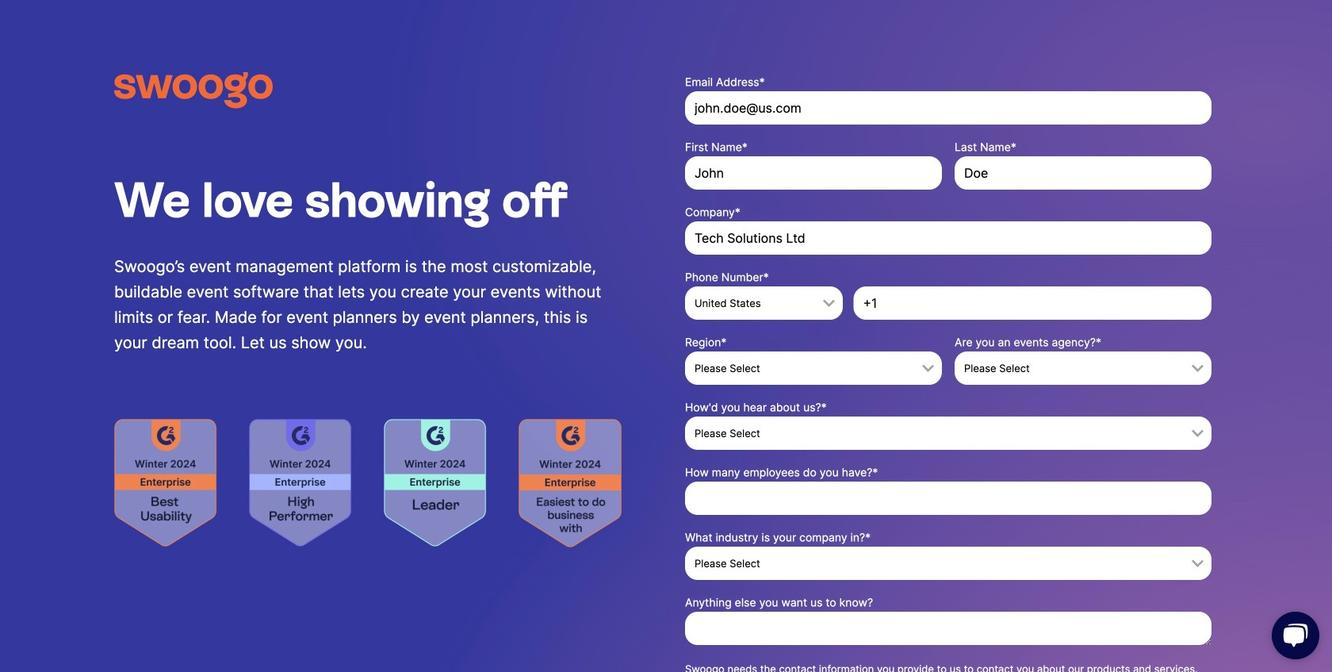 Task type: locate. For each thing, give the bounding box(es) containing it.
chat widget region
[[1254, 596, 1333, 672]]

swoogo g2 review: enterprise high performer image
[[249, 419, 352, 546]]

None text field
[[686, 156, 943, 190], [686, 612, 1212, 645], [686, 156, 943, 190], [686, 612, 1212, 645]]

swoogo g2 review: enterprise leader image
[[384, 419, 487, 546]]

Work email address email field
[[686, 91, 1212, 125]]

swoogo g2 review: enterprise best usability image
[[114, 419, 217, 546]]

None number field
[[686, 482, 1212, 515]]

dialog
[[0, 0, 1333, 672]]

None text field
[[955, 156, 1212, 190]]

None telephone field
[[854, 286, 1212, 320]]



Task type: describe. For each thing, give the bounding box(es) containing it.
Company name text field
[[686, 221, 1212, 255]]

swoogo g2 review: enterprises say swoogo is easy to do business with image
[[519, 419, 622, 547]]



